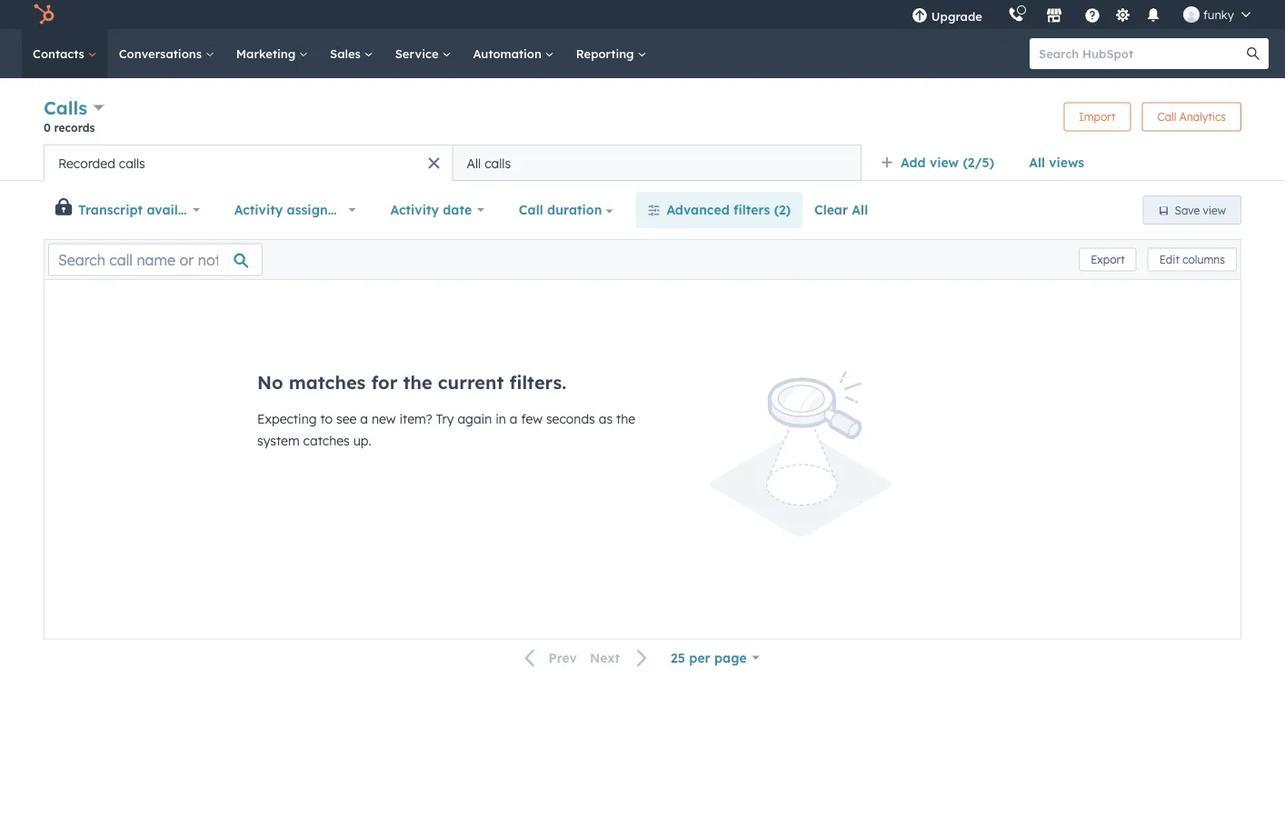 Task type: locate. For each thing, give the bounding box(es) containing it.
calls inside button
[[485, 155, 511, 171]]

transcript available
[[78, 202, 206, 218]]

again
[[458, 411, 492, 427]]

funky
[[1204, 7, 1235, 22]]

1 horizontal spatial the
[[616, 411, 636, 427]]

0 horizontal spatial call
[[519, 202, 543, 218]]

calls up the activity date 'popup button'
[[485, 155, 511, 171]]

notifications button
[[1138, 0, 1169, 29]]

conversations link
[[108, 29, 225, 78]]

activity left 'date'
[[391, 202, 439, 218]]

0 vertical spatial to
[[348, 202, 361, 218]]

Search call name or notes search field
[[48, 243, 263, 276]]

the right for
[[403, 371, 432, 394]]

activity
[[234, 202, 283, 218], [391, 202, 439, 218]]

catches
[[303, 433, 350, 449]]

view
[[930, 155, 959, 170], [1203, 203, 1227, 217]]

1 horizontal spatial view
[[1203, 203, 1227, 217]]

transcript available button
[[74, 192, 212, 228]]

1 activity from the left
[[234, 202, 283, 218]]

25
[[671, 649, 686, 665]]

view right save
[[1203, 203, 1227, 217]]

recorded
[[58, 155, 115, 171]]

to inside expecting to see a new item? try again in a few seconds as the system catches up.
[[320, 411, 333, 427]]

all for all views
[[1029, 155, 1046, 170]]

0 horizontal spatial activity
[[234, 202, 283, 218]]

advanced filters (2)
[[667, 202, 791, 218]]

menu
[[899, 0, 1264, 29]]

to left "see"
[[320, 411, 333, 427]]

all views
[[1029, 155, 1085, 170]]

2 a from the left
[[510, 411, 518, 427]]

funky button
[[1173, 0, 1262, 29]]

to inside activity assigned to popup button
[[348, 202, 361, 218]]

call left duration
[[519, 202, 543, 218]]

edit columns
[[1160, 253, 1226, 266]]

call inside button
[[519, 202, 543, 218]]

calls button
[[44, 95, 104, 121]]

next
[[590, 650, 620, 666]]

reporting
[[576, 46, 638, 61]]

no matches for the current filters.
[[257, 371, 567, 394]]

0 vertical spatial view
[[930, 155, 959, 170]]

hubspot image
[[33, 4, 55, 25]]

to
[[348, 202, 361, 218], [320, 411, 333, 427]]

call inside 'link'
[[1158, 110, 1177, 124]]

all
[[1029, 155, 1046, 170], [467, 155, 481, 171], [852, 202, 868, 218]]

the right as
[[616, 411, 636, 427]]

call
[[1158, 110, 1177, 124], [519, 202, 543, 218]]

settings link
[[1112, 5, 1135, 24]]

save view
[[1175, 203, 1227, 217]]

calling icon button
[[1001, 3, 1032, 27]]

marketplaces image
[[1046, 8, 1063, 25]]

activity inside popup button
[[234, 202, 283, 218]]

activity inside 'popup button'
[[391, 202, 439, 218]]

1 vertical spatial to
[[320, 411, 333, 427]]

calls banner
[[44, 95, 1242, 145]]

0 horizontal spatial all
[[467, 155, 481, 171]]

contacts link
[[22, 29, 108, 78]]

all inside button
[[467, 155, 481, 171]]

search button
[[1238, 38, 1269, 69]]

to right assigned
[[348, 202, 361, 218]]

expecting
[[257, 411, 317, 427]]

save view button
[[1143, 195, 1242, 225]]

1 vertical spatial call
[[519, 202, 543, 218]]

0 horizontal spatial the
[[403, 371, 432, 394]]

recorded calls button
[[44, 145, 453, 181]]

a right "see"
[[360, 411, 368, 427]]

0 horizontal spatial view
[[930, 155, 959, 170]]

1 horizontal spatial call
[[1158, 110, 1177, 124]]

2 calls from the left
[[485, 155, 511, 171]]

per
[[689, 649, 711, 665]]

calls right recorded
[[119, 155, 145, 171]]

2 horizontal spatial all
[[1029, 155, 1046, 170]]

no
[[257, 371, 283, 394]]

0 horizontal spatial a
[[360, 411, 368, 427]]

a
[[360, 411, 368, 427], [510, 411, 518, 427]]

export
[[1091, 253, 1125, 266]]

a right in
[[510, 411, 518, 427]]

1 horizontal spatial to
[[348, 202, 361, 218]]

calls inside button
[[119, 155, 145, 171]]

import button
[[1064, 102, 1132, 131]]

0 horizontal spatial calls
[[119, 155, 145, 171]]

(2)
[[774, 202, 791, 218]]

all for all calls
[[467, 155, 481, 171]]

all up 'date'
[[467, 155, 481, 171]]

0 vertical spatial call
[[1158, 110, 1177, 124]]

few
[[521, 411, 543, 427]]

the
[[403, 371, 432, 394], [616, 411, 636, 427]]

save
[[1175, 203, 1200, 217]]

all views link
[[1018, 145, 1097, 181]]

1 horizontal spatial calls
[[485, 155, 511, 171]]

1 vertical spatial the
[[616, 411, 636, 427]]

contacts
[[33, 46, 88, 61]]

funky town image
[[1184, 6, 1200, 23]]

try
[[436, 411, 454, 427]]

call analytics
[[1158, 110, 1227, 124]]

0 horizontal spatial to
[[320, 411, 333, 427]]

2 activity from the left
[[391, 202, 439, 218]]

expecting to see a new item? try again in a few seconds as the system catches up.
[[257, 411, 636, 449]]

search image
[[1247, 47, 1260, 60]]

prev
[[549, 650, 577, 666]]

sales link
[[319, 29, 384, 78]]

settings image
[[1115, 8, 1131, 24]]

the inside expecting to see a new item? try again in a few seconds as the system catches up.
[[616, 411, 636, 427]]

call for call analytics
[[1158, 110, 1177, 124]]

view inside button
[[1203, 203, 1227, 217]]

activity assigned to button
[[223, 192, 368, 228]]

call for call duration
[[519, 202, 543, 218]]

1 vertical spatial view
[[1203, 203, 1227, 217]]

(2/5)
[[963, 155, 995, 170]]

advanced
[[667, 202, 730, 218]]

filters
[[734, 202, 770, 218]]

1 horizontal spatial a
[[510, 411, 518, 427]]

current
[[438, 371, 504, 394]]

clear
[[815, 202, 848, 218]]

system
[[257, 433, 300, 449]]

0
[[44, 120, 51, 134]]

next button
[[584, 646, 659, 670]]

1 calls from the left
[[119, 155, 145, 171]]

1 horizontal spatial all
[[852, 202, 868, 218]]

1 horizontal spatial activity
[[391, 202, 439, 218]]

all right "clear"
[[852, 202, 868, 218]]

all calls button
[[453, 145, 862, 181]]

activity down recorded calls button
[[234, 202, 283, 218]]

view right add
[[930, 155, 959, 170]]

call left analytics
[[1158, 110, 1177, 124]]

activity for activity date
[[391, 202, 439, 218]]

view inside popup button
[[930, 155, 959, 170]]

all left 'views' on the top of page
[[1029, 155, 1046, 170]]

matches
[[289, 371, 366, 394]]

in
[[496, 411, 506, 427]]



Task type: describe. For each thing, give the bounding box(es) containing it.
view for save
[[1203, 203, 1227, 217]]

export button
[[1079, 248, 1137, 271]]

marketing
[[236, 46, 299, 61]]

import
[[1080, 110, 1116, 124]]

views
[[1049, 155, 1085, 170]]

25 per page
[[671, 649, 747, 665]]

filters.
[[510, 371, 567, 394]]

upgrade
[[932, 9, 983, 24]]

service
[[395, 46, 442, 61]]

calling icon image
[[1008, 7, 1025, 23]]

activity date button
[[379, 192, 496, 228]]

service link
[[384, 29, 462, 78]]

assigned
[[287, 202, 344, 218]]

add view (2/5) button
[[869, 145, 1018, 181]]

prev button
[[514, 646, 584, 670]]

advanced filters (2) button
[[636, 192, 803, 228]]

add
[[901, 155, 926, 170]]

notifications image
[[1146, 8, 1162, 25]]

menu containing funky
[[899, 0, 1264, 29]]

help button
[[1077, 0, 1108, 29]]

marketing link
[[225, 29, 319, 78]]

columns
[[1183, 253, 1226, 266]]

date
[[443, 202, 472, 218]]

clear all
[[815, 202, 868, 218]]

available
[[147, 202, 206, 218]]

25 per page button
[[659, 639, 771, 676]]

conversations
[[119, 46, 205, 61]]

activity assigned to
[[234, 202, 361, 218]]

clear all button
[[803, 192, 880, 228]]

up.
[[353, 433, 372, 449]]

recorded calls
[[58, 155, 145, 171]]

1 a from the left
[[360, 411, 368, 427]]

analytics
[[1180, 110, 1227, 124]]

automation
[[473, 46, 545, 61]]

records
[[54, 120, 95, 134]]

calls
[[44, 96, 87, 119]]

all inside button
[[852, 202, 868, 218]]

transcript
[[78, 202, 143, 218]]

sales
[[330, 46, 364, 61]]

edit columns button
[[1148, 248, 1237, 271]]

for
[[371, 371, 398, 394]]

marketplaces button
[[1035, 0, 1074, 29]]

new
[[372, 411, 396, 427]]

call duration button
[[507, 192, 625, 228]]

page
[[715, 649, 747, 665]]

upgrade image
[[912, 8, 928, 25]]

help image
[[1085, 8, 1101, 25]]

reporting link
[[565, 29, 658, 78]]

activity for activity assigned to
[[234, 202, 283, 218]]

automation link
[[462, 29, 565, 78]]

as
[[599, 411, 613, 427]]

0 records
[[44, 120, 95, 134]]

all calls
[[467, 155, 511, 171]]

calls for recorded calls
[[119, 155, 145, 171]]

call analytics link
[[1142, 102, 1242, 131]]

calls for all calls
[[485, 155, 511, 171]]

duration
[[547, 202, 602, 218]]

0 vertical spatial the
[[403, 371, 432, 394]]

seconds
[[546, 411, 595, 427]]

item?
[[400, 411, 433, 427]]

view for add
[[930, 155, 959, 170]]

see
[[336, 411, 357, 427]]

activity date
[[391, 202, 472, 218]]

pagination navigation
[[514, 646, 659, 670]]

call duration
[[519, 202, 602, 218]]

hubspot link
[[22, 4, 68, 25]]

edit
[[1160, 253, 1180, 266]]

Search HubSpot search field
[[1030, 38, 1253, 69]]

add view (2/5)
[[901, 155, 995, 170]]



Task type: vqa. For each thing, say whether or not it's contained in the screenshot.
the bottom :
no



